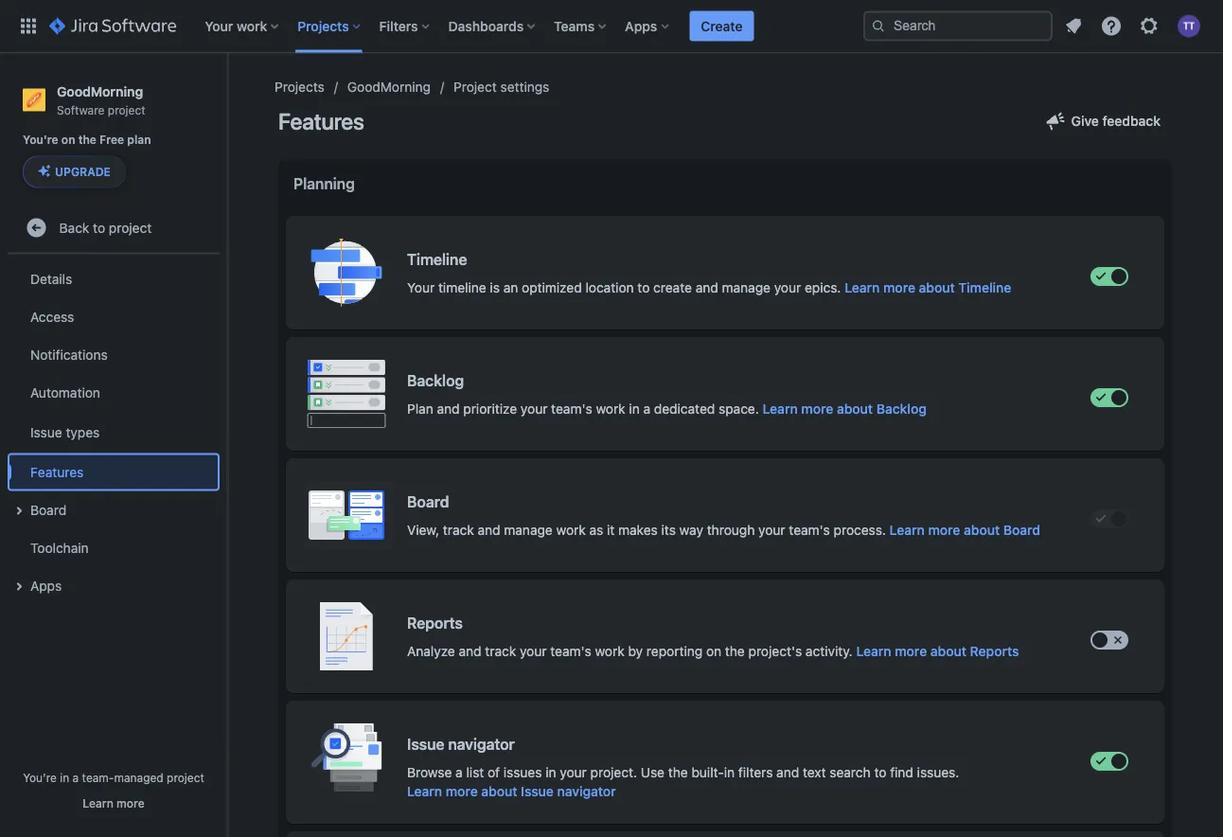 Task type: locate. For each thing, give the bounding box(es) containing it.
navigator up list
[[448, 735, 515, 753]]

1 horizontal spatial track
[[485, 643, 516, 659]]

you're up upgrade button
[[23, 133, 58, 146]]

0 vertical spatial on
[[61, 133, 75, 146]]

1 you're from the top
[[23, 133, 58, 146]]

goodmorning
[[347, 79, 431, 95], [57, 83, 143, 99]]

through
[[707, 522, 755, 538]]

your profile and settings image
[[1178, 15, 1201, 37]]

learn down 'browse'
[[407, 784, 442, 799]]

to left "create"
[[638, 280, 650, 295]]

settings
[[501, 79, 550, 95]]

1 horizontal spatial the
[[668, 765, 688, 780]]

0 horizontal spatial timeline
[[407, 250, 467, 268]]

free
[[100, 133, 124, 146]]

projects inside popup button
[[298, 18, 349, 34]]

0 horizontal spatial features
[[30, 464, 84, 480]]

you're for you're in a team-managed project
[[23, 771, 57, 784]]

0 vertical spatial team's
[[551, 401, 592, 417]]

the left free
[[78, 133, 97, 146]]

0 vertical spatial timeline
[[407, 250, 467, 268]]

text
[[803, 765, 826, 780]]

planning
[[294, 175, 355, 193]]

more down managed
[[117, 796, 145, 810]]

filters button
[[374, 11, 437, 41]]

and right plan
[[437, 401, 460, 417]]

a inside browse a list of issues in your project. use the built-in filters and text search to find issues. learn more about issue navigator
[[456, 765, 463, 780]]

0 horizontal spatial track
[[443, 522, 474, 538]]

track
[[443, 522, 474, 538], [485, 643, 516, 659]]

you're
[[23, 133, 58, 146], [23, 771, 57, 784]]

more inside learn more button
[[117, 796, 145, 810]]

more inside browse a list of issues in your project. use the built-in filters and text search to find issues. learn more about issue navigator
[[446, 784, 478, 799]]

project
[[454, 79, 497, 95]]

use
[[641, 765, 665, 780]]

board inside button
[[30, 502, 66, 517]]

1 vertical spatial on
[[706, 643, 722, 659]]

the for reports
[[725, 643, 745, 659]]

view, track and manage work as it makes its way through your team's process. learn more about board
[[407, 522, 1041, 538]]

1 vertical spatial track
[[485, 643, 516, 659]]

work up sidebar navigation image
[[237, 18, 267, 34]]

your inside browse a list of issues in your project. use the built-in filters and text search to find issues. learn more about issue navigator
[[560, 765, 587, 780]]

back
[[59, 220, 89, 235]]

1 vertical spatial manage
[[504, 522, 553, 538]]

work left as at the left
[[556, 522, 586, 538]]

1 vertical spatial features
[[30, 464, 84, 480]]

2 you're from the top
[[23, 771, 57, 784]]

and
[[696, 280, 718, 295], [437, 401, 460, 417], [478, 522, 500, 538], [459, 643, 482, 659], [777, 765, 799, 780]]

issues
[[504, 765, 542, 780]]

team-
[[82, 771, 114, 784]]

you're for you're on the free plan
[[23, 133, 58, 146]]

create
[[654, 280, 692, 295]]

1 horizontal spatial timeline
[[959, 280, 1012, 295]]

board
[[407, 493, 449, 511], [30, 502, 66, 517], [1004, 522, 1041, 538]]

track right view,
[[443, 522, 474, 538]]

browse
[[407, 765, 452, 780]]

optimized
[[522, 280, 582, 295]]

project inside goodmorning software project
[[108, 103, 145, 116]]

give
[[1072, 113, 1099, 129]]

2 horizontal spatial the
[[725, 643, 745, 659]]

navigator down project.
[[557, 784, 616, 799]]

1 vertical spatial to
[[638, 280, 650, 295]]

issue down issues
[[521, 784, 554, 799]]

you're in a team-managed project
[[23, 771, 204, 784]]

0 vertical spatial reports
[[407, 614, 463, 632]]

a left list
[[456, 765, 463, 780]]

team's right prioritize
[[551, 401, 592, 417]]

browse a list of issues in your project. use the built-in filters and text search to find issues. learn more about issue navigator
[[407, 765, 959, 799]]

a left the dedicated in the top right of the page
[[643, 401, 651, 417]]

project up details link
[[109, 220, 152, 235]]

about
[[919, 280, 955, 295], [837, 401, 873, 417], [964, 522, 1000, 538], [931, 643, 967, 659], [481, 784, 517, 799]]

your up sidebar navigation image
[[205, 18, 233, 34]]

1 horizontal spatial goodmorning
[[347, 79, 431, 95]]

apps right 'teams' dropdown button
[[625, 18, 657, 34]]

2 vertical spatial the
[[668, 765, 688, 780]]

work
[[237, 18, 267, 34], [596, 401, 626, 417], [556, 522, 586, 538], [595, 643, 625, 659]]

goodmorning down filters at the left top of the page
[[347, 79, 431, 95]]

0 vertical spatial the
[[78, 133, 97, 146]]

goodmorning for goodmorning
[[347, 79, 431, 95]]

navigator inside browse a list of issues in your project. use the built-in filters and text search to find issues. learn more about issue navigator
[[557, 784, 616, 799]]

2 horizontal spatial issue
[[521, 784, 554, 799]]

you're left team-
[[23, 771, 57, 784]]

banner containing your work
[[0, 0, 1223, 53]]

projects button
[[292, 11, 368, 41]]

1 horizontal spatial apps
[[625, 18, 657, 34]]

space.
[[719, 401, 759, 417]]

a
[[643, 401, 651, 417], [456, 765, 463, 780], [73, 771, 79, 784]]

details
[[30, 271, 72, 286]]

2 vertical spatial team's
[[550, 643, 592, 659]]

0 vertical spatial features
[[278, 108, 364, 134]]

0 horizontal spatial a
[[73, 771, 79, 784]]

a left team-
[[73, 771, 79, 784]]

in left the dedicated in the top right of the page
[[629, 401, 640, 417]]

0 horizontal spatial manage
[[504, 522, 553, 538]]

team's for backlog
[[551, 401, 592, 417]]

team's left by
[[550, 643, 592, 659]]

upgrade
[[55, 165, 111, 178]]

team's for reports
[[550, 643, 592, 659]]

1 horizontal spatial features
[[278, 108, 364, 134]]

banner
[[0, 0, 1223, 53]]

issue left types
[[30, 424, 62, 440]]

1 horizontal spatial navigator
[[557, 784, 616, 799]]

0 vertical spatial issue
[[30, 424, 62, 440]]

0 horizontal spatial apps
[[30, 578, 62, 593]]

0 vertical spatial your
[[205, 18, 233, 34]]

0 horizontal spatial board
[[30, 502, 66, 517]]

and inside browse a list of issues in your project. use the built-in filters and text search to find issues. learn more about issue navigator
[[777, 765, 799, 780]]

teams button
[[548, 11, 614, 41]]

issue inside group
[[30, 424, 62, 440]]

0 horizontal spatial your
[[205, 18, 233, 34]]

1 vertical spatial navigator
[[557, 784, 616, 799]]

project right managed
[[167, 771, 204, 784]]

your inside dropdown button
[[205, 18, 233, 34]]

your work
[[205, 18, 267, 34]]

the left project's
[[725, 643, 745, 659]]

1 vertical spatial project
[[109, 220, 152, 235]]

manage right "create"
[[722, 280, 771, 295]]

in left filters
[[724, 765, 735, 780]]

0 vertical spatial you're
[[23, 133, 58, 146]]

learn inside learn more button
[[83, 796, 113, 810]]

features down projects link
[[278, 108, 364, 134]]

to
[[93, 220, 105, 235], [638, 280, 650, 295], [874, 765, 887, 780]]

0 vertical spatial to
[[93, 220, 105, 235]]

to inside browse a list of issues in your project. use the built-in filters and text search to find issues. learn more about issue navigator
[[874, 765, 887, 780]]

1 vertical spatial timeline
[[959, 280, 1012, 295]]

on right reporting
[[706, 643, 722, 659]]

learn inside browse a list of issues in your project. use the built-in filters and text search to find issues. learn more about issue navigator
[[407, 784, 442, 799]]

work left the dedicated in the top right of the page
[[596, 401, 626, 417]]

Search field
[[864, 11, 1053, 41]]

is
[[490, 280, 500, 295]]

1 vertical spatial apps
[[30, 578, 62, 593]]

features inside group
[[30, 464, 84, 480]]

on up upgrade button
[[61, 133, 75, 146]]

1 horizontal spatial issue
[[407, 735, 445, 753]]

plan
[[127, 133, 151, 146]]

the right use
[[668, 765, 688, 780]]

issue inside browse a list of issues in your project. use the built-in filters and text search to find issues. learn more about issue navigator
[[521, 784, 554, 799]]

2 vertical spatial issue
[[521, 784, 554, 799]]

goodmorning inside goodmorning software project
[[57, 83, 143, 99]]

the inside browse a list of issues in your project. use the built-in filters and text search to find issues. learn more about issue navigator
[[668, 765, 688, 780]]

your
[[205, 18, 233, 34], [407, 280, 435, 295]]

projects
[[298, 18, 349, 34], [275, 79, 325, 95]]

track right the analyze
[[485, 643, 516, 659]]

1 horizontal spatial to
[[638, 280, 650, 295]]

back to project link
[[8, 209, 220, 247]]

1 horizontal spatial manage
[[722, 280, 771, 295]]

give feedback button
[[1034, 106, 1172, 136]]

team's left process.
[[789, 522, 830, 538]]

0 horizontal spatial backlog
[[407, 372, 464, 390]]

to left find
[[874, 765, 887, 780]]

view,
[[407, 522, 439, 538]]

filters
[[738, 765, 773, 780]]

by
[[628, 643, 643, 659]]

project inside back to project link
[[109, 220, 152, 235]]

0 horizontal spatial goodmorning
[[57, 83, 143, 99]]

0 horizontal spatial the
[[78, 133, 97, 146]]

2 vertical spatial project
[[167, 771, 204, 784]]

1 horizontal spatial reports
[[970, 643, 1019, 659]]

more right "epics." on the right top of the page
[[884, 280, 916, 295]]

1 vertical spatial projects
[[275, 79, 325, 95]]

manage
[[722, 280, 771, 295], [504, 522, 553, 538]]

learn right space.
[[763, 401, 798, 417]]

apps down toolchain
[[30, 578, 62, 593]]

team's
[[551, 401, 592, 417], [789, 522, 830, 538], [550, 643, 592, 659]]

2 horizontal spatial to
[[874, 765, 887, 780]]

goodmorning software project
[[57, 83, 145, 116]]

0 vertical spatial apps
[[625, 18, 657, 34]]

goodmorning up software in the left of the page
[[57, 83, 143, 99]]

more down list
[[446, 784, 478, 799]]

project up 'plan'
[[108, 103, 145, 116]]

navigator
[[448, 735, 515, 753], [557, 784, 616, 799]]

project for goodmorning software project
[[108, 103, 145, 116]]

projects link
[[275, 76, 325, 98]]

issue navigator
[[407, 735, 515, 753]]

makes
[[618, 522, 658, 538]]

1 horizontal spatial backlog
[[877, 401, 927, 417]]

1 vertical spatial you're
[[23, 771, 57, 784]]

0 horizontal spatial navigator
[[448, 735, 515, 753]]

dedicated
[[654, 401, 715, 417]]

1 vertical spatial issue
[[407, 735, 445, 753]]

you're on the free plan
[[23, 133, 151, 146]]

projects up projects link
[[298, 18, 349, 34]]

jira software image
[[49, 15, 176, 37], [49, 15, 176, 37]]

features down issue types
[[30, 464, 84, 480]]

apps button
[[619, 11, 676, 41]]

0 vertical spatial projects
[[298, 18, 349, 34]]

software
[[57, 103, 105, 116]]

0 horizontal spatial on
[[61, 133, 75, 146]]

1 vertical spatial your
[[407, 280, 435, 295]]

toolchain
[[30, 540, 89, 555]]

2 vertical spatial to
[[874, 765, 887, 780]]

manage left as at the left
[[504, 522, 553, 538]]

0 vertical spatial backlog
[[407, 372, 464, 390]]

on
[[61, 133, 75, 146], [706, 643, 722, 659]]

1 horizontal spatial a
[[456, 765, 463, 780]]

projects down projects popup button on the top of page
[[275, 79, 325, 95]]

timeline
[[407, 250, 467, 268], [959, 280, 1012, 295]]

1 vertical spatial the
[[725, 643, 745, 659]]

group
[[8, 254, 220, 610]]

0 vertical spatial project
[[108, 103, 145, 116]]

1 horizontal spatial your
[[407, 280, 435, 295]]

analyze and track your team's work by reporting on the project's activity. learn more about reports
[[407, 643, 1019, 659]]

learn down team-
[[83, 796, 113, 810]]

your left "timeline"
[[407, 280, 435, 295]]

reports
[[407, 614, 463, 632], [970, 643, 1019, 659]]

0 horizontal spatial issue
[[30, 424, 62, 440]]

and left text
[[777, 765, 799, 780]]

your
[[774, 280, 801, 295], [521, 401, 548, 417], [759, 522, 786, 538], [520, 643, 547, 659], [560, 765, 587, 780]]

issue up 'browse'
[[407, 735, 445, 753]]

1 vertical spatial backlog
[[877, 401, 927, 417]]

project
[[108, 103, 145, 116], [109, 220, 152, 235], [167, 771, 204, 784]]

to right back
[[93, 220, 105, 235]]



Task type: vqa. For each thing, say whether or not it's contained in the screenshot.


Task type: describe. For each thing, give the bounding box(es) containing it.
work inside dropdown button
[[237, 18, 267, 34]]

1 vertical spatial reports
[[970, 643, 1019, 659]]

notifications link
[[8, 336, 220, 373]]

give feedback
[[1072, 113, 1161, 129]]

learn more about backlog button
[[763, 400, 927, 419]]

learn more about issue navigator button
[[407, 782, 616, 801]]

apps button
[[8, 567, 220, 604]]

learn more about reports button
[[856, 642, 1019, 661]]

issue for issue types
[[30, 424, 62, 440]]

process.
[[834, 522, 886, 538]]

your work button
[[199, 11, 286, 41]]

projects for projects link
[[275, 79, 325, 95]]

learn right activity.
[[856, 643, 892, 659]]

feedback
[[1103, 113, 1161, 129]]

more right space.
[[801, 401, 834, 417]]

create
[[701, 18, 743, 34]]

notifications image
[[1062, 15, 1085, 37]]

your timeline is an optimized location to create and manage your epics. learn more about timeline
[[407, 280, 1012, 295]]

learn more about board button
[[890, 521, 1041, 540]]

reporting
[[647, 643, 703, 659]]

access
[[30, 309, 74, 324]]

create button
[[690, 11, 754, 41]]

search
[[830, 765, 871, 780]]

list
[[466, 765, 484, 780]]

learn more
[[83, 796, 145, 810]]

primary element
[[11, 0, 864, 53]]

as
[[589, 522, 603, 538]]

project's
[[749, 643, 802, 659]]

analyze
[[407, 643, 455, 659]]

prioritize
[[463, 401, 517, 417]]

upgrade button
[[24, 157, 125, 187]]

timeline
[[438, 280, 486, 295]]

more right process.
[[928, 522, 961, 538]]

appswitcher icon image
[[17, 15, 40, 37]]

project.
[[591, 765, 637, 780]]

1 vertical spatial team's
[[789, 522, 830, 538]]

automation link
[[8, 373, 220, 411]]

epics.
[[805, 280, 841, 295]]

dashboards button
[[443, 11, 543, 41]]

projects for projects popup button on the top of page
[[298, 18, 349, 34]]

and right view,
[[478, 522, 500, 538]]

types
[[66, 424, 100, 440]]

1 horizontal spatial board
[[407, 493, 449, 511]]

more right activity.
[[895, 643, 927, 659]]

learn right "epics." on the right top of the page
[[845, 280, 880, 295]]

goodmorning link
[[347, 76, 431, 98]]

learn right process.
[[890, 522, 925, 538]]

issue types
[[30, 424, 100, 440]]

in left team-
[[60, 771, 69, 784]]

2 horizontal spatial a
[[643, 401, 651, 417]]

the for issue navigator
[[668, 765, 688, 780]]

access link
[[8, 298, 220, 336]]

apps inside dropdown button
[[625, 18, 657, 34]]

back to project
[[59, 220, 152, 235]]

in right issues
[[546, 765, 556, 780]]

filters
[[379, 18, 418, 34]]

and right the analyze
[[459, 643, 482, 659]]

learn more button
[[83, 795, 145, 811]]

plan and prioritize your team's work in a dedicated space. learn more about backlog
[[407, 401, 927, 417]]

teams
[[554, 18, 595, 34]]

board button
[[8, 491, 220, 529]]

settings image
[[1138, 15, 1161, 37]]

work left by
[[595, 643, 625, 659]]

0 vertical spatial navigator
[[448, 735, 515, 753]]

managed
[[114, 771, 164, 784]]

help image
[[1100, 15, 1123, 37]]

its
[[662, 522, 676, 538]]

built-
[[692, 765, 724, 780]]

of
[[488, 765, 500, 780]]

1 horizontal spatial on
[[706, 643, 722, 659]]

find
[[890, 765, 914, 780]]

toolchain link
[[8, 529, 220, 567]]

search image
[[871, 18, 886, 34]]

way
[[680, 522, 703, 538]]

project settings
[[454, 79, 550, 95]]

project for back to project
[[109, 220, 152, 235]]

location
[[586, 280, 634, 295]]

group containing details
[[8, 254, 220, 610]]

project settings link
[[454, 76, 550, 98]]

an
[[503, 280, 518, 295]]

activity.
[[806, 643, 853, 659]]

issues.
[[917, 765, 959, 780]]

issue types link
[[8, 411, 220, 453]]

it
[[607, 522, 615, 538]]

0 vertical spatial track
[[443, 522, 474, 538]]

expand image
[[8, 499, 30, 522]]

and right "create"
[[696, 280, 718, 295]]

automation
[[30, 384, 100, 400]]

features link
[[8, 453, 220, 491]]

apps inside button
[[30, 578, 62, 593]]

plan
[[407, 401, 433, 417]]

goodmorning for goodmorning software project
[[57, 83, 143, 99]]

2 horizontal spatial board
[[1004, 522, 1041, 538]]

expand image
[[8, 575, 30, 598]]

notifications
[[30, 347, 108, 362]]

0 vertical spatial manage
[[722, 280, 771, 295]]

dashboards
[[448, 18, 524, 34]]

details link
[[8, 260, 220, 298]]

sidebar navigation image
[[206, 76, 248, 114]]

learn more about timeline button
[[845, 278, 1012, 297]]

your for your timeline is an optimized location to create and manage your epics. learn more about timeline
[[407, 280, 435, 295]]

your for your work
[[205, 18, 233, 34]]

issue for issue navigator
[[407, 735, 445, 753]]

0 horizontal spatial reports
[[407, 614, 463, 632]]

about inside browse a list of issues in your project. use the built-in filters and text search to find issues. learn more about issue navigator
[[481, 784, 517, 799]]

0 horizontal spatial to
[[93, 220, 105, 235]]



